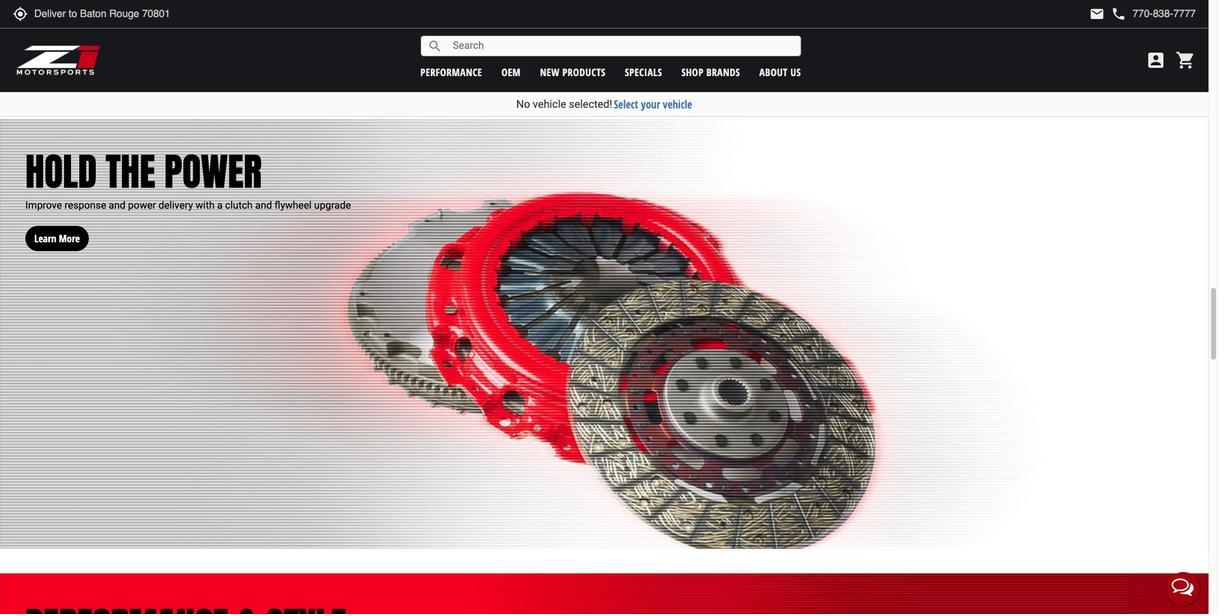Task type: vqa. For each thing, say whether or not it's contained in the screenshot.
"Us"
yes



Task type: describe. For each thing, give the bounding box(es) containing it.
mail phone
[[1090, 6, 1127, 22]]

delivery
[[159, 200, 193, 212]]

specials
[[625, 65, 663, 79]]

shopping_cart link
[[1173, 50, 1197, 70]]

about us link
[[760, 65, 802, 79]]

clutch
[[225, 200, 253, 212]]

oem
[[502, 65, 521, 79]]

1 and from the left
[[109, 200, 126, 212]]

Search search field
[[443, 36, 801, 56]]

selected!
[[569, 98, 613, 110]]

my_location
[[13, 6, 28, 22]]

new products
[[540, 65, 606, 79]]

performance
[[421, 65, 483, 79]]

specials link
[[625, 65, 663, 79]]

the
[[106, 143, 156, 200]]

power
[[164, 143, 262, 200]]

us
[[791, 65, 802, 79]]

more
[[59, 232, 80, 246]]

learn
[[34, 232, 56, 246]]

new products link
[[540, 65, 606, 79]]

command the grip image
[[0, 0, 1209, 95]]

phone
[[1112, 6, 1127, 22]]

hold the power   improve response and power delivery with a clutch and flywheel upgrade image
[[0, 119, 1209, 549]]

products
[[563, 65, 606, 79]]

flywheel
[[275, 200, 312, 212]]

with
[[196, 200, 215, 212]]

mail link
[[1090, 6, 1106, 22]]

upgrade
[[314, 200, 351, 212]]

performance link
[[421, 65, 483, 79]]

no vehicle selected! select your vehicle
[[517, 97, 693, 112]]

improve
[[25, 200, 62, 212]]

hold the power improve response and power delivery with a clutch and flywheel upgrade
[[25, 143, 351, 212]]

mail
[[1090, 6, 1106, 22]]



Task type: locate. For each thing, give the bounding box(es) containing it.
search
[[428, 38, 443, 54]]

2 and from the left
[[255, 200, 272, 212]]

0 horizontal spatial and
[[109, 200, 126, 212]]

hold
[[25, 143, 97, 200]]

shop brands
[[682, 65, 741, 79]]

and
[[109, 200, 126, 212], [255, 200, 272, 212]]

select
[[614, 97, 639, 112]]

select your vehicle link
[[614, 97, 693, 112]]

oem link
[[502, 65, 521, 79]]

brands
[[707, 65, 741, 79]]

account_box link
[[1143, 50, 1170, 70]]

a
[[217, 200, 223, 212]]

shop brands link
[[682, 65, 741, 79]]

new
[[540, 65, 560, 79]]

vehicle right no
[[533, 98, 567, 110]]

no
[[517, 98, 531, 110]]

vehicle right your
[[663, 97, 693, 112]]

vehicle inside no vehicle selected! select your vehicle
[[533, 98, 567, 110]]

shop
[[682, 65, 704, 79]]

and right clutch
[[255, 200, 272, 212]]

and left the power
[[109, 200, 126, 212]]

phone link
[[1112, 6, 1197, 22]]

performance & style see the light with improved lighting options for your car. image
[[0, 574, 1209, 615]]

1 horizontal spatial and
[[255, 200, 272, 212]]

response
[[65, 200, 106, 212]]

power
[[128, 200, 156, 212]]

about us
[[760, 65, 802, 79]]

account_box
[[1147, 50, 1167, 70]]

your
[[641, 97, 661, 112]]

shopping_cart
[[1176, 50, 1197, 70]]

learn more
[[34, 232, 80, 246]]

1 horizontal spatial vehicle
[[663, 97, 693, 112]]

0 horizontal spatial vehicle
[[533, 98, 567, 110]]

about
[[760, 65, 788, 79]]

z1 motorsports logo image
[[16, 44, 101, 76]]

learn more link
[[25, 213, 89, 252]]

vehicle
[[663, 97, 693, 112], [533, 98, 567, 110]]



